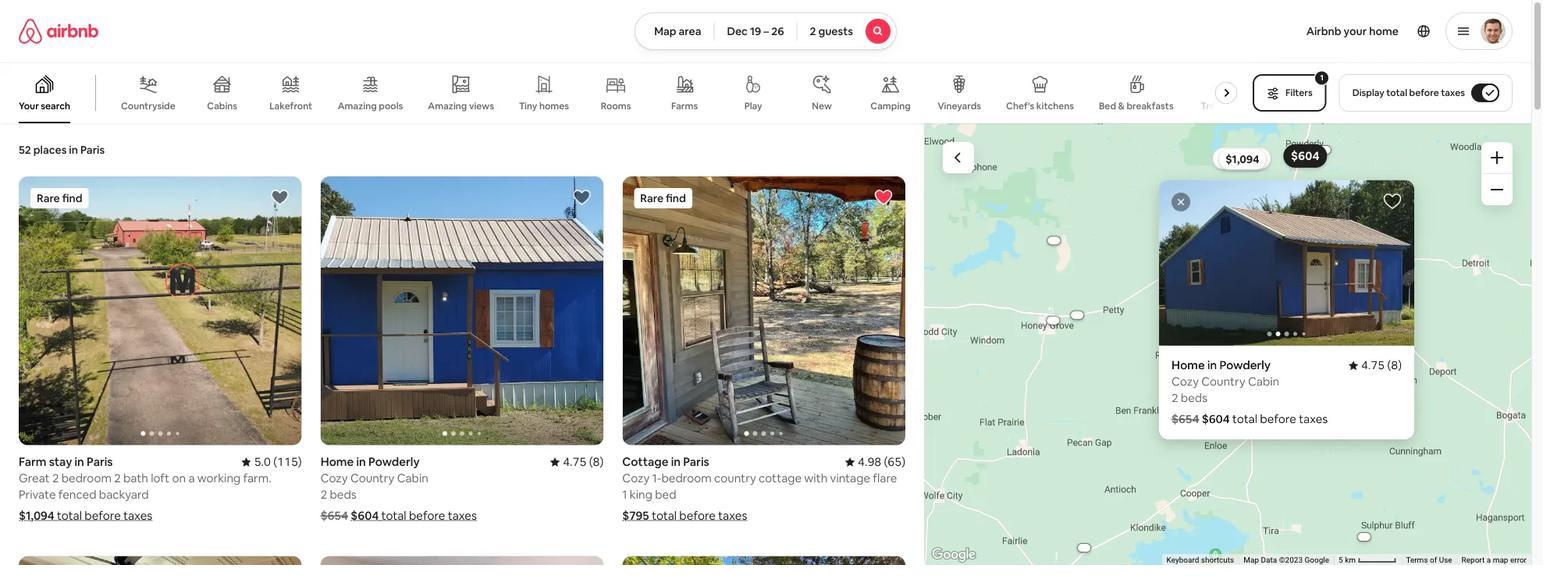 Task type: vqa. For each thing, say whether or not it's contained in the screenshot.
taxes in 'button'
yes



Task type: describe. For each thing, give the bounding box(es) containing it.
google map
showing 32 stays. including 1 saved stay. region
[[904, 123, 1544, 565]]

–
[[764, 24, 769, 38]]

4.75 (8) for 4.75 out of 5 average rating,  8 reviews image inside the 'google map
showing 32 stays. including 1 saved stay.' region
[[1362, 358, 1402, 373]]

terms of use
[[1407, 556, 1453, 565]]

backyard
[[99, 487, 149, 502]]

paris for stay
[[87, 454, 113, 470]]

rooms
[[601, 100, 631, 112]]

taxes inside 'google map
showing 32 stays. including 1 saved stay.' region
[[1299, 412, 1328, 427]]

camping
[[871, 100, 911, 112]]

4.75 (8) for bottom 4.75 out of 5 average rating,  8 reviews image
[[563, 454, 604, 470]]

add to wishlist image
[[1384, 192, 1402, 211]]

lakefront
[[269, 100, 312, 112]]

$604 inside button
[[1291, 148, 1320, 164]]

private
[[19, 487, 56, 502]]

country for bottom 4.75 out of 5 average rating,  8 reviews image
[[350, 471, 395, 486]]

5
[[1339, 556, 1343, 565]]

views
[[469, 100, 494, 112]]

before inside 'google map
showing 32 stays. including 1 saved stay.' region
[[1260, 412, 1297, 427]]

before inside cottage in paris cozy 1-bedroom country cottage with vintage flare 1 king bed $795 total before taxes
[[680, 508, 716, 524]]

google image
[[928, 545, 980, 565]]

vintage
[[830, 471, 871, 486]]

bed
[[655, 487, 677, 502]]

farm stay in paris great 2 bedroom 2 bath loft on a working farm. private fenced backyard $1,094 total before taxes
[[19, 454, 272, 524]]

dec
[[727, 24, 748, 38]]

stay
[[49, 454, 72, 470]]

on
[[172, 471, 186, 486]]

keyboard
[[1167, 556, 1200, 565]]

2 guests
[[810, 24, 853, 38]]

farms
[[671, 100, 698, 112]]

4.75 for 4.75 out of 5 average rating,  8 reviews image inside the 'google map
showing 32 stays. including 1 saved stay.' region
[[1362, 358, 1385, 373]]

airbnb your home link
[[1297, 15, 1409, 48]]

add to wishlist: home in powderly image
[[573, 188, 591, 207]]

$878
[[1270, 260, 1296, 274]]

play
[[745, 100, 762, 112]]

bedroom inside farm stay in paris great 2 bedroom 2 bath loft on a working farm. private fenced backyard $1,094 total before taxes
[[61, 471, 112, 486]]

new
[[812, 100, 832, 112]]

chef's kitchens
[[1007, 100, 1074, 112]]

filters button
[[1253, 74, 1327, 112]]

2 guests button
[[797, 12, 897, 50]]

home for bottom 4.75 out of 5 average rating,  8 reviews image
[[321, 454, 354, 470]]

guests
[[819, 24, 853, 38]]

4.98
[[858, 454, 882, 470]]

breakfasts
[[1127, 100, 1174, 112]]

total inside display total before taxes button
[[1387, 87, 1408, 99]]

countryside
[[121, 100, 175, 112]]

1 inside cottage in paris cozy 1-bedroom country cottage with vintage flare 1 king bed $795 total before taxes
[[623, 487, 627, 502]]

amazing pools
[[338, 100, 403, 112]]

taxes inside cottage in paris cozy 1-bedroom country cottage with vintage flare 1 king bed $795 total before taxes
[[718, 508, 747, 524]]

$604 button
[[1284, 144, 1327, 168]]

52
[[19, 143, 31, 157]]

display total before taxes
[[1353, 87, 1466, 99]]

in inside region
[[1208, 358, 1217, 373]]

$604 for bottom 4.75 out of 5 average rating,  8 reviews image
[[351, 508, 379, 524]]

(115)
[[273, 454, 302, 470]]

$795 inside button
[[1220, 151, 1245, 166]]

in inside farm stay in paris great 2 bedroom 2 bath loft on a working farm. private fenced backyard $1,094 total before taxes
[[75, 454, 84, 470]]

1 vertical spatial $654
[[321, 508, 348, 524]]

king
[[630, 487, 653, 502]]

your
[[19, 100, 39, 112]]

kitchens
[[1037, 100, 1074, 112]]

map data ©2023 google
[[1244, 556, 1330, 565]]

tiny homes
[[519, 100, 569, 112]]

26
[[772, 24, 784, 38]]

google
[[1305, 556, 1330, 565]]

$654 inside 'google map
showing 32 stays. including 1 saved stay.' region
[[1172, 412, 1200, 427]]

use
[[1439, 556, 1453, 565]]

1-
[[652, 471, 662, 486]]

display
[[1353, 87, 1385, 99]]

before inside button
[[1410, 87, 1439, 99]]

shortcuts
[[1201, 556, 1235, 565]]

5.0
[[254, 454, 271, 470]]

terms
[[1407, 556, 1428, 565]]

report a map error
[[1462, 556, 1527, 565]]

2 inside 'google map
showing 32 stays. including 1 saved stay.' region
[[1172, 391, 1179, 406]]

bed
[[1099, 100, 1117, 112]]

$878 button
[[1263, 256, 1303, 277]]

5.0 out of 5 average rating,  115 reviews image
[[242, 454, 302, 470]]

dec 19 – 26 button
[[714, 12, 798, 50]]

loft
[[151, 471, 170, 486]]

map area button
[[635, 12, 715, 50]]

$1,094 inside $1,094 button
[[1226, 152, 1260, 166]]

$1,111 button
[[1264, 253, 1306, 275]]

cabins
[[207, 100, 237, 112]]

before inside farm stay in paris great 2 bedroom 2 bath loft on a working farm. private fenced backyard $1,094 total before taxes
[[85, 508, 121, 524]]

display total before taxes button
[[1340, 74, 1513, 112]]

data
[[1261, 556, 1278, 565]]

bed & breakfasts
[[1099, 100, 1174, 112]]

$795 inside cottage in paris cozy 1-bedroom country cottage with vintage flare 1 king bed $795 total before taxes
[[623, 508, 649, 524]]

$1,094 button
[[1219, 148, 1267, 170]]

$604 for 4.75 out of 5 average rating,  8 reviews image inside the 'google map
showing 32 stays. including 1 saved stay.' region
[[1202, 412, 1230, 427]]

country for 4.75 out of 5 average rating,  8 reviews image inside the 'google map
showing 32 stays. including 1 saved stay.' region
[[1202, 374, 1246, 389]]

1 vertical spatial (8)
[[589, 454, 604, 470]]

dec 19 – 26
[[727, 24, 784, 38]]

&
[[1118, 100, 1125, 112]]

home in powderly cozy country cabin 2 beds $654 $604 total before taxes for 4.75 out of 5 average rating,  8 reviews image inside the 'google map
showing 32 stays. including 1 saved stay.' region
[[1172, 358, 1328, 427]]

flare
[[873, 471, 897, 486]]

error
[[1511, 556, 1527, 565]]

5 km button
[[1334, 554, 1402, 565]]

$873
[[1271, 256, 1296, 270]]

(65)
[[884, 454, 906, 470]]

search
[[41, 100, 70, 112]]

close image
[[1177, 197, 1186, 207]]

4.98 (65)
[[858, 454, 906, 470]]

map for map data ©2023 google
[[1244, 556, 1259, 565]]

airbnb
[[1307, 24, 1342, 38]]

of
[[1430, 556, 1438, 565]]

powderly for bottom 4.75 out of 5 average rating,  8 reviews image
[[369, 454, 420, 470]]

amazing views
[[428, 100, 494, 112]]

paris for places
[[80, 143, 105, 157]]

cottage in paris cozy 1-bedroom country cottage with vintage flare 1 king bed $795 total before taxes
[[623, 454, 897, 524]]

$795 button
[[1213, 148, 1271, 169]]



Task type: locate. For each thing, give the bounding box(es) containing it.
chef's
[[1007, 100, 1035, 112]]

©2023
[[1279, 556, 1303, 565]]

fenced
[[58, 487, 96, 502]]

0 horizontal spatial $1,094
[[19, 508, 54, 524]]

amazing left views
[[428, 100, 467, 112]]

map left data
[[1244, 556, 1259, 565]]

1 down airbnb
[[1321, 73, 1324, 83]]

1 vertical spatial home in powderly cozy country cabin 2 beds $654 $604 total before taxes
[[321, 454, 477, 524]]

0 vertical spatial $654
[[1172, 412, 1200, 427]]

0 vertical spatial $604
[[1291, 148, 1320, 164]]

map left area
[[654, 24, 677, 38]]

group for 4.75 out of 5 average rating,  8 reviews image inside the 'google map
showing 32 stays. including 1 saved stay.' region
[[904, 180, 1544, 346]]

5 km
[[1339, 556, 1358, 565]]

1 horizontal spatial country
[[1202, 374, 1246, 389]]

airbnb your home
[[1307, 24, 1399, 38]]

powderly for 4.75 out of 5 average rating,  8 reviews image inside the 'google map
showing 32 stays. including 1 saved stay.' region
[[1220, 358, 1271, 373]]

0 horizontal spatial $604
[[351, 508, 379, 524]]

group for bottom 4.75 out of 5 average rating,  8 reviews image
[[321, 176, 604, 445]]

great
[[19, 471, 50, 486]]

0 vertical spatial powderly
[[1220, 358, 1271, 373]]

$1,094 down private
[[19, 508, 54, 524]]

0 vertical spatial cabin
[[1248, 374, 1280, 389]]

keyboard shortcuts button
[[1167, 555, 1235, 565]]

group
[[0, 62, 1244, 123], [19, 176, 302, 445], [321, 176, 604, 445], [623, 176, 906, 445], [904, 180, 1544, 346]]

1 vertical spatial 1
[[623, 487, 627, 502]]

bedroom inside cottage in paris cozy 1-bedroom country cottage with vintage flare 1 king bed $795 total before taxes
[[662, 471, 712, 486]]

home for 4.75 out of 5 average rating,  8 reviews image inside the 'google map
showing 32 stays. including 1 saved stay.' region
[[1172, 358, 1205, 373]]

0 horizontal spatial bedroom
[[61, 471, 112, 486]]

a right "on"
[[188, 471, 195, 486]]

4.75 inside 'google map
showing 32 stays. including 1 saved stay.' region
[[1362, 358, 1385, 373]]

cozy inside 'google map
showing 32 stays. including 1 saved stay.' region
[[1172, 374, 1199, 389]]

2 vertical spatial $604
[[351, 508, 379, 524]]

zoom in image
[[1491, 151, 1504, 164]]

0 horizontal spatial beds
[[330, 487, 357, 502]]

map area
[[654, 24, 701, 38]]

km
[[1345, 556, 1356, 565]]

2 bedroom from the left
[[662, 471, 712, 486]]

0 horizontal spatial powderly
[[369, 454, 420, 470]]

bath
[[123, 471, 148, 486]]

1 vertical spatial 4.75 (8)
[[563, 454, 604, 470]]

cabin
[[1248, 374, 1280, 389], [397, 471, 429, 486]]

0 vertical spatial country
[[1202, 374, 1246, 389]]

2 inside 2 guests button
[[810, 24, 816, 38]]

cozy inside cottage in paris cozy 1-bedroom country cottage with vintage flare 1 king bed $795 total before taxes
[[623, 471, 650, 486]]

1 vertical spatial cabin
[[397, 471, 429, 486]]

1 vertical spatial beds
[[330, 487, 357, 502]]

home in powderly cozy country cabin 2 beds $654 $604 total before taxes for bottom 4.75 out of 5 average rating,  8 reviews image
[[321, 454, 477, 524]]

zoom out image
[[1491, 183, 1504, 196]]

none search field containing map area
[[635, 12, 897, 50]]

amazing for amazing pools
[[338, 100, 377, 112]]

paris right stay
[[87, 454, 113, 470]]

your search
[[19, 100, 70, 112]]

country
[[1202, 374, 1246, 389], [350, 471, 395, 486]]

a left map
[[1487, 556, 1491, 565]]

0 horizontal spatial 4.75
[[563, 454, 587, 470]]

powderly inside 'google map
showing 32 stays. including 1 saved stay.' region
[[1220, 358, 1271, 373]]

$1,094 down trending
[[1226, 152, 1260, 166]]

1 horizontal spatial 4.75
[[1362, 358, 1385, 373]]

1 horizontal spatial powderly
[[1220, 358, 1271, 373]]

0 horizontal spatial (8)
[[589, 454, 604, 470]]

country
[[714, 471, 756, 486]]

0 vertical spatial a
[[188, 471, 195, 486]]

$1,094 inside farm stay in paris great 2 bedroom 2 bath loft on a working farm. private fenced backyard $1,094 total before taxes
[[19, 508, 54, 524]]

amazing for amazing views
[[428, 100, 467, 112]]

$795 down trending
[[1220, 151, 1245, 166]]

$795 down king
[[623, 508, 649, 524]]

None search field
[[635, 12, 897, 50]]

0 vertical spatial 1
[[1321, 73, 1324, 83]]

4.98 out of 5 average rating,  65 reviews image
[[846, 454, 906, 470]]

map
[[654, 24, 677, 38], [1244, 556, 1259, 565]]

4.75 out of 5 average rating,  8 reviews image
[[1349, 358, 1402, 373], [551, 454, 604, 470]]

farm.
[[243, 471, 272, 486]]

beds
[[1181, 391, 1208, 406], [330, 487, 357, 502]]

0 vertical spatial 4.75 (8)
[[1362, 358, 1402, 373]]

home
[[1172, 358, 1205, 373], [321, 454, 354, 470]]

1 vertical spatial $1,094
[[19, 508, 54, 524]]

with
[[804, 471, 828, 486]]

1 horizontal spatial beds
[[1181, 391, 1208, 406]]

cabin for 4.75 out of 5 average rating,  8 reviews image inside the 'google map
showing 32 stays. including 1 saved stay.' region
[[1248, 374, 1280, 389]]

in inside cottage in paris cozy 1-bedroom country cottage with vintage flare 1 king bed $795 total before taxes
[[671, 454, 681, 470]]

$1,094
[[1226, 152, 1260, 166], [19, 508, 54, 524]]

beds for 4.75 out of 5 average rating,  8 reviews image inside the 'google map
showing 32 stays. including 1 saved stay.' region
[[1181, 391, 1208, 406]]

0 vertical spatial 4.75 out of 5 average rating,  8 reviews image
[[1349, 358, 1402, 373]]

(8) inside 'google map
showing 32 stays. including 1 saved stay.' region
[[1388, 358, 1402, 373]]

1 horizontal spatial 1
[[1321, 73, 1324, 83]]

0 vertical spatial (8)
[[1388, 358, 1402, 373]]

total inside farm stay in paris great 2 bedroom 2 bath loft on a working farm. private fenced backyard $1,094 total before taxes
[[57, 508, 82, 524]]

2
[[810, 24, 816, 38], [1172, 391, 1179, 406], [52, 471, 59, 486], [114, 471, 121, 486], [321, 487, 327, 502]]

1 vertical spatial powderly
[[369, 454, 420, 470]]

$822
[[1295, 195, 1320, 209]]

trending
[[1201, 100, 1240, 112]]

beds for bottom 4.75 out of 5 average rating,  8 reviews image
[[330, 487, 357, 502]]

1 left king
[[623, 487, 627, 502]]

beds inside 'google map
showing 32 stays. including 1 saved stay.' region
[[1181, 391, 1208, 406]]

1 vertical spatial map
[[1244, 556, 1259, 565]]

2 horizontal spatial $604
[[1291, 148, 1320, 164]]

4.75 for bottom 4.75 out of 5 average rating,  8 reviews image
[[563, 454, 587, 470]]

paris right "cottage"
[[683, 454, 709, 470]]

cozy for bottom 4.75 out of 5 average rating,  8 reviews image's group
[[321, 471, 348, 486]]

0 horizontal spatial home
[[321, 454, 354, 470]]

52 places in paris
[[19, 143, 105, 157]]

total
[[1387, 87, 1408, 99], [1233, 412, 1258, 427], [57, 508, 82, 524], [381, 508, 407, 524], [652, 508, 677, 524]]

your
[[1344, 24, 1367, 38]]

map
[[1493, 556, 1509, 565]]

0 vertical spatial map
[[654, 24, 677, 38]]

cottage
[[759, 471, 802, 486]]

1 horizontal spatial a
[[1487, 556, 1491, 565]]

0 horizontal spatial $795
[[623, 508, 649, 524]]

1 horizontal spatial amazing
[[428, 100, 467, 112]]

group containing amazing views
[[0, 62, 1244, 123]]

1 vertical spatial country
[[350, 471, 395, 486]]

0 horizontal spatial 4.75 out of 5 average rating,  8 reviews image
[[551, 454, 604, 470]]

taxes inside farm stay in paris great 2 bedroom 2 bath loft on a working farm. private fenced backyard $1,094 total before taxes
[[123, 508, 152, 524]]

0 horizontal spatial cozy
[[321, 471, 348, 486]]

1 vertical spatial $795
[[623, 508, 649, 524]]

paris inside farm stay in paris great 2 bedroom 2 bath loft on a working farm. private fenced backyard $1,094 total before taxes
[[87, 454, 113, 470]]

taxes
[[1441, 87, 1466, 99], [1299, 412, 1328, 427], [123, 508, 152, 524], [448, 508, 477, 524], [718, 508, 747, 524]]

0 vertical spatial home
[[1172, 358, 1205, 373]]

country inside 'google map
showing 32 stays. including 1 saved stay.' region
[[1202, 374, 1246, 389]]

bedroom up fenced
[[61, 471, 112, 486]]

0 vertical spatial $1,094
[[1226, 152, 1260, 166]]

cozy for group associated with 4.98 out of 5 average rating,  65 reviews image
[[623, 471, 650, 486]]

4.75
[[1362, 358, 1385, 373], [563, 454, 587, 470]]

paris right places
[[80, 143, 105, 157]]

1 horizontal spatial 4.75 out of 5 average rating,  8 reviews image
[[1349, 358, 1402, 373]]

report a map error link
[[1462, 556, 1527, 565]]

terms of use link
[[1407, 556, 1453, 565]]

before
[[1410, 87, 1439, 99], [1260, 412, 1297, 427], [85, 508, 121, 524], [409, 508, 445, 524], [680, 508, 716, 524]]

5.0 (115)
[[254, 454, 302, 470]]

$1,111
[[1271, 257, 1299, 271]]

4.75 (8) inside 'google map
showing 32 stays. including 1 saved stay.' region
[[1362, 358, 1402, 373]]

0 horizontal spatial amazing
[[338, 100, 377, 112]]

1 horizontal spatial home in powderly cozy country cabin 2 beds $654 $604 total before taxes
[[1172, 358, 1328, 427]]

group for 4.98 out of 5 average rating,  65 reviews image
[[623, 176, 906, 445]]

1 horizontal spatial home
[[1172, 358, 1205, 373]]

0 horizontal spatial 1
[[623, 487, 627, 502]]

working
[[197, 471, 241, 486]]

bedroom up bed
[[662, 471, 712, 486]]

0 vertical spatial beds
[[1181, 391, 1208, 406]]

total inside cottage in paris cozy 1-bedroom country cottage with vintage flare 1 king bed $795 total before taxes
[[652, 508, 677, 524]]

1 horizontal spatial bedroom
[[662, 471, 712, 486]]

taxes inside button
[[1441, 87, 1466, 99]]

vineyards
[[938, 100, 981, 112]]

powderly
[[1220, 358, 1271, 373], [369, 454, 420, 470]]

1 horizontal spatial cabin
[[1248, 374, 1280, 389]]

remove from wishlist: cottage in paris image
[[874, 188, 893, 207]]

pools
[[379, 100, 403, 112]]

cottage
[[623, 454, 669, 470]]

19
[[750, 24, 761, 38]]

1 vertical spatial a
[[1487, 556, 1491, 565]]

0 vertical spatial $795
[[1220, 151, 1245, 166]]

1 horizontal spatial $1,094
[[1226, 152, 1260, 166]]

group for '5.0 out of 5 average rating,  115 reviews' image in the bottom of the page
[[19, 176, 302, 445]]

add to wishlist: farm stay in paris image
[[271, 188, 289, 207]]

0 horizontal spatial $654
[[321, 508, 348, 524]]

1 horizontal spatial $604
[[1202, 412, 1230, 427]]

$822 button
[[1288, 191, 1327, 213]]

homes
[[539, 100, 569, 112]]

1 vertical spatial $604
[[1202, 412, 1230, 427]]

cabin for bottom 4.75 out of 5 average rating,  8 reviews image
[[397, 471, 429, 486]]

paris inside cottage in paris cozy 1-bedroom country cottage with vintage flare 1 king bed $795 total before taxes
[[683, 454, 709, 470]]

map for map area
[[654, 24, 677, 38]]

area
[[679, 24, 701, 38]]

a
[[188, 471, 195, 486], [1487, 556, 1491, 565]]

1 horizontal spatial map
[[1244, 556, 1259, 565]]

a inside farm stay in paris great 2 bedroom 2 bath loft on a working farm. private fenced backyard $1,094 total before taxes
[[188, 471, 195, 486]]

1 horizontal spatial 4.75 (8)
[[1362, 358, 1402, 373]]

1 vertical spatial 4.75
[[563, 454, 587, 470]]

report
[[1462, 556, 1485, 565]]

map inside button
[[654, 24, 677, 38]]

1 vertical spatial 4.75 out of 5 average rating,  8 reviews image
[[551, 454, 604, 470]]

1 vertical spatial home
[[321, 454, 354, 470]]

keyboard shortcuts
[[1167, 556, 1235, 565]]

cabin inside 'google map
showing 32 stays. including 1 saved stay.' region
[[1248, 374, 1280, 389]]

2 horizontal spatial cozy
[[1172, 374, 1199, 389]]

0 horizontal spatial a
[[188, 471, 195, 486]]

0 vertical spatial 4.75
[[1362, 358, 1385, 373]]

0 horizontal spatial 4.75 (8)
[[563, 454, 604, 470]]

1 horizontal spatial cozy
[[623, 471, 650, 486]]

in
[[69, 143, 78, 157], [1208, 358, 1217, 373], [75, 454, 84, 470], [356, 454, 366, 470], [671, 454, 681, 470]]

paris
[[80, 143, 105, 157], [87, 454, 113, 470], [683, 454, 709, 470]]

$604
[[1291, 148, 1320, 164], [1202, 412, 1230, 427], [351, 508, 379, 524]]

profile element
[[916, 0, 1513, 62]]

4.75 out of 5 average rating,  8 reviews image inside 'google map
showing 32 stays. including 1 saved stay.' region
[[1349, 358, 1402, 373]]

1 horizontal spatial (8)
[[1388, 358, 1402, 373]]

1 bedroom from the left
[[61, 471, 112, 486]]

4.75 (8)
[[1362, 358, 1402, 373], [563, 454, 604, 470]]

1 horizontal spatial $795
[[1220, 151, 1245, 166]]

total inside 'google map
showing 32 stays. including 1 saved stay.' region
[[1233, 412, 1258, 427]]

cozy for group for 4.75 out of 5 average rating,  8 reviews image inside the 'google map
showing 32 stays. including 1 saved stay.' region
[[1172, 374, 1199, 389]]

0 horizontal spatial country
[[350, 471, 395, 486]]

places
[[33, 143, 67, 157]]

0 horizontal spatial map
[[654, 24, 677, 38]]

home in powderly cozy country cabin 2 beds $654 $604 total before taxes inside 'google map
showing 32 stays. including 1 saved stay.' region
[[1172, 358, 1328, 427]]

amazing left pools
[[338, 100, 377, 112]]

home inside 'google map
showing 32 stays. including 1 saved stay.' region
[[1172, 358, 1205, 373]]

1 horizontal spatial $654
[[1172, 412, 1200, 427]]

filters
[[1286, 87, 1313, 99]]

0 vertical spatial home in powderly cozy country cabin 2 beds $654 $604 total before taxes
[[1172, 358, 1328, 427]]

0 horizontal spatial cabin
[[397, 471, 429, 486]]

0 horizontal spatial home in powderly cozy country cabin 2 beds $654 $604 total before taxes
[[321, 454, 477, 524]]

home
[[1370, 24, 1399, 38]]



